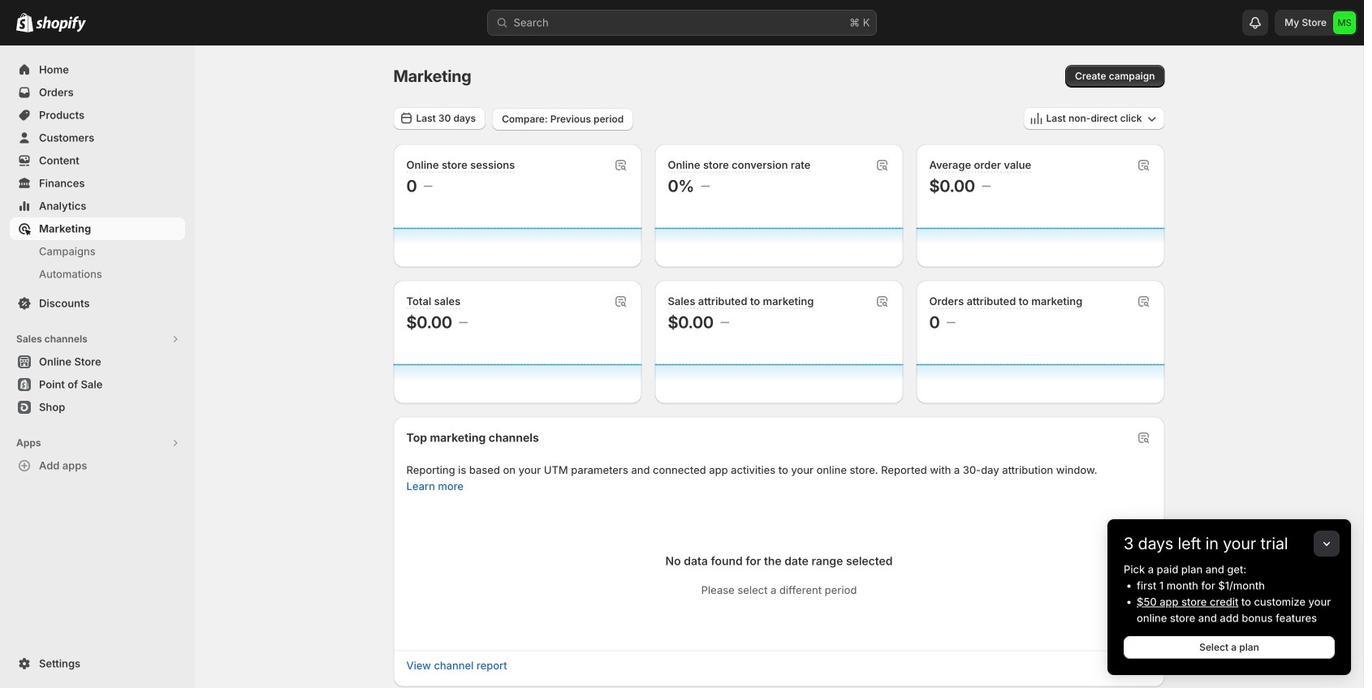 Task type: vqa. For each thing, say whether or not it's contained in the screenshot.
Shopify image
yes



Task type: locate. For each thing, give the bounding box(es) containing it.
shopify image
[[16, 13, 33, 32], [36, 16, 86, 32]]

1 horizontal spatial shopify image
[[36, 16, 86, 32]]



Task type: describe. For each thing, give the bounding box(es) containing it.
my store image
[[1334, 11, 1356, 34]]

0 horizontal spatial shopify image
[[16, 13, 33, 32]]



